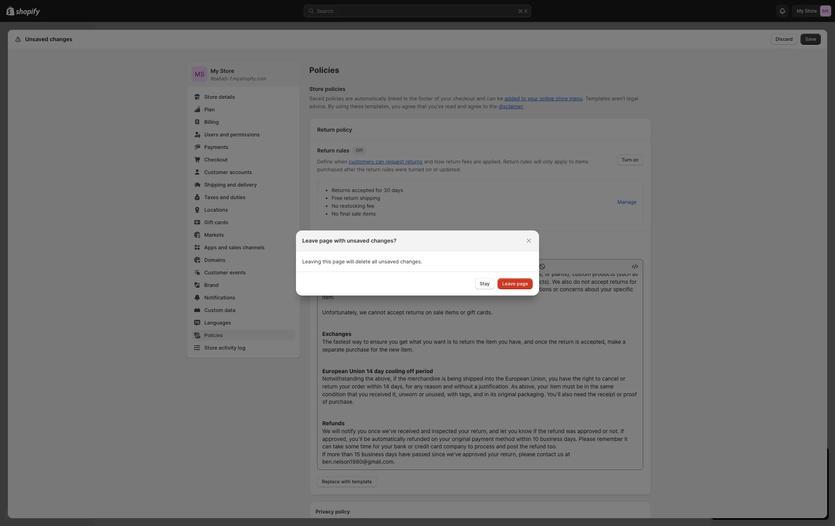 Task type: locate. For each thing, give the bounding box(es) containing it.
leave right stay at the bottom right of page
[[503, 281, 516, 287]]

1 vertical spatial unsaved
[[379, 258, 399, 265]]

1 horizontal spatial are
[[474, 158, 482, 165]]

with
[[334, 237, 346, 244], [341, 479, 351, 485]]

menu
[[570, 95, 583, 102]]

2 vertical spatial return
[[503, 158, 519, 165]]

0 horizontal spatial unsaved
[[347, 237, 370, 244]]

returns
[[332, 187, 350, 193]]

permissions
[[230, 131, 260, 138]]

customers down off
[[349, 158, 374, 165]]

restocking
[[340, 203, 365, 209]]

written
[[317, 238, 337, 244]]

store up saved
[[309, 86, 324, 92]]

leave for leave page with unsaved changes?
[[302, 237, 318, 244]]

2 vertical spatial page
[[517, 281, 528, 287]]

policies up store policies
[[309, 66, 339, 75]]

0 vertical spatial leave
[[302, 237, 318, 244]]

customer down checkout
[[204, 169, 228, 175]]

policies for store
[[325, 86, 346, 92]]

online left store
[[540, 95, 554, 102]]

will for customers
[[444, 246, 452, 252]]

0 horizontal spatial leave
[[302, 237, 318, 244]]

billing link
[[192, 116, 295, 127]]

2 horizontal spatial will
[[534, 158, 542, 165]]

can left be
[[487, 95, 496, 102]]

plan
[[204, 106, 215, 113]]

2 no from the top
[[332, 211, 339, 217]]

1 vertical spatial policies
[[326, 95, 344, 102]]

policies for saved
[[326, 95, 344, 102]]

unsaved up written
[[347, 237, 370, 244]]

and right apps
[[218, 244, 227, 251]]

linked
[[388, 95, 402, 102]]

0 vertical spatial no
[[332, 203, 339, 209]]

0 vertical spatial .
[[583, 95, 584, 102]]

how
[[435, 158, 445, 165]]

and inside templates aren't legal advice. by using these templates, you agree that you've read and agree to the
[[458, 103, 467, 109]]

1 vertical spatial .
[[523, 103, 525, 109]]

items inside and how return fees are applied. return rules will only apply to items purchased after the return rules were turned on or updated.
[[575, 158, 589, 165]]

1 vertical spatial with
[[341, 479, 351, 485]]

store for store policies
[[309, 86, 324, 92]]

customer for customer events
[[204, 269, 228, 276]]

will inside and how return fees are applied. return rules will only apply to items purchased after the return rules were turned on or updated.
[[534, 158, 542, 165]]

0 horizontal spatial to
[[483, 103, 488, 109]]

policy down using
[[336, 126, 352, 133]]

1 customer from the top
[[204, 169, 228, 175]]

and right users
[[220, 131, 229, 138]]

to inside and how return fees are applied. return rules will only apply to items purchased after the return rules were turned on or updated.
[[569, 158, 574, 165]]

. left the templates
[[583, 95, 584, 102]]

0 horizontal spatial online
[[483, 246, 497, 252]]

turn
[[622, 157, 632, 163]]

1 horizontal spatial .
[[583, 95, 584, 102]]

templates
[[586, 95, 611, 102]]

0 vertical spatial can
[[487, 95, 496, 102]]

that down changes? at the top of the page
[[394, 246, 404, 252]]

1 vertical spatial can
[[376, 158, 384, 165]]

1 horizontal spatial that
[[417, 103, 427, 109]]

1 horizontal spatial to
[[522, 95, 526, 102]]

0 horizontal spatial are
[[346, 95, 353, 102]]

.
[[583, 95, 584, 102], [523, 103, 525, 109]]

can
[[487, 95, 496, 102], [376, 158, 384, 165]]

0 horizontal spatial on
[[426, 166, 432, 173]]

1 no from the top
[[332, 203, 339, 209]]

page right stay at the bottom right of page
[[517, 281, 528, 287]]

sales
[[229, 244, 241, 251]]

gift cards
[[204, 219, 228, 226]]

leave inside button
[[503, 281, 516, 287]]

leave page with unsaved changes? dialog
[[0, 231, 835, 296]]

see
[[453, 246, 462, 252]]

0 vertical spatial will
[[534, 158, 542, 165]]

return up define
[[317, 147, 335, 154]]

1 vertical spatial no
[[332, 211, 339, 217]]

0 horizontal spatial will
[[346, 258, 354, 265]]

return for return policy
[[317, 126, 335, 133]]

0 vertical spatial page
[[320, 237, 333, 244]]

users and permissions link
[[192, 129, 295, 140]]

the down be
[[489, 103, 497, 109]]

will left only on the right top
[[534, 158, 542, 165]]

are right fees
[[474, 158, 482, 165]]

unsaved
[[25, 36, 48, 42]]

store up plan on the left of page
[[204, 94, 217, 100]]

free
[[332, 195, 343, 201]]

2 agree from the left
[[468, 103, 482, 109]]

store activity log link
[[192, 342, 295, 353]]

your right see
[[471, 246, 481, 252]]

1 horizontal spatial rules
[[382, 166, 394, 173]]

return up the return rules
[[317, 126, 335, 133]]

0 vertical spatial customer
[[204, 169, 228, 175]]

returns
[[406, 158, 423, 165]]

when
[[334, 158, 348, 165]]

and left how
[[424, 158, 433, 165]]

1 vertical spatial return
[[317, 147, 335, 154]]

return for return rules
[[317, 147, 335, 154]]

leave up create
[[302, 237, 318, 244]]

1 day left in your trial element
[[712, 468, 829, 520]]

0 vertical spatial rules
[[336, 147, 350, 154]]

2 horizontal spatial on
[[633, 157, 639, 163]]

shopify image
[[16, 8, 40, 16]]

that inside templates aren't legal advice. by using these templates, you agree that you've read and agree to the
[[417, 103, 427, 109]]

0 horizontal spatial agree
[[402, 103, 416, 109]]

users and permissions
[[204, 131, 260, 138]]

events
[[230, 269, 246, 276]]

online left store.
[[483, 246, 497, 252]]

and
[[477, 95, 486, 102], [458, 103, 467, 109], [220, 131, 229, 138], [424, 158, 433, 165], [227, 182, 236, 188], [220, 194, 229, 200], [356, 238, 366, 244], [218, 244, 227, 251]]

legal
[[627, 95, 638, 102]]

0 vertical spatial policies
[[325, 86, 346, 92]]

refund
[[367, 238, 385, 244]]

your
[[441, 95, 452, 102], [528, 95, 539, 102], [405, 246, 416, 252], [471, 246, 481, 252]]

items right the "apply"
[[575, 158, 589, 165]]

1 vertical spatial rules
[[521, 158, 532, 165]]

will left see
[[444, 246, 452, 252]]

will inside leave page with unsaved changes? dialog
[[346, 258, 354, 265]]

items
[[575, 158, 589, 165], [363, 211, 376, 217]]

leave page
[[503, 281, 528, 287]]

on left or
[[426, 166, 432, 173]]

on right turn
[[633, 157, 639, 163]]

are inside and how return fees are applied. return rules will only apply to items purchased after the return rules were turned on or updated.
[[474, 158, 482, 165]]

2 vertical spatial to
[[569, 158, 574, 165]]

these
[[350, 103, 364, 109]]

privacy policy
[[316, 509, 350, 515]]

are up using
[[346, 95, 353, 102]]

taxes
[[204, 194, 219, 200]]

to right added
[[522, 95, 526, 102]]

0 vertical spatial to
[[522, 95, 526, 102]]

agree down in
[[402, 103, 416, 109]]

0 vertical spatial policies
[[309, 66, 339, 75]]

gift cards link
[[192, 217, 295, 228]]

1 horizontal spatial leave
[[503, 281, 516, 287]]

the
[[409, 95, 417, 102], [489, 103, 497, 109], [357, 166, 365, 173], [335, 246, 343, 252]]

policies inside shop settings menu element
[[204, 332, 223, 339]]

1 vertical spatial leave
[[503, 281, 516, 287]]

markets link
[[192, 229, 295, 240]]

1 vertical spatial page
[[333, 258, 345, 265]]

0 horizontal spatial rules
[[336, 147, 350, 154]]

discard button
[[771, 34, 798, 45]]

on inside button
[[633, 157, 639, 163]]

manage link
[[613, 197, 642, 208]]

0 vertical spatial online
[[540, 95, 554, 102]]

1 vertical spatial that
[[394, 246, 404, 252]]

and inside 'link'
[[220, 131, 229, 138]]

0 horizontal spatial that
[[394, 246, 404, 252]]

payments link
[[192, 142, 295, 153]]

store left activity
[[204, 345, 217, 351]]

accepted
[[352, 187, 374, 193]]

2 vertical spatial will
[[346, 258, 354, 265]]

leaving this page will delete all unsaved changes.
[[302, 258, 422, 265]]

with inside button
[[341, 479, 351, 485]]

final
[[340, 211, 350, 217]]

return right applied.
[[503, 158, 519, 165]]

rules down customers can request returns link
[[382, 166, 394, 173]]

store details
[[204, 94, 235, 100]]

stay button
[[475, 278, 495, 289]]

the right after
[[357, 166, 365, 173]]

fees
[[462, 158, 472, 165]]

apps and sales channels link
[[192, 242, 295, 253]]

1 vertical spatial policies
[[204, 332, 223, 339]]

leave
[[302, 237, 318, 244], [503, 281, 516, 287]]

1 vertical spatial will
[[444, 246, 452, 252]]

1 vertical spatial items
[[363, 211, 376, 217]]

agree down checkout
[[468, 103, 482, 109]]

0 vertical spatial return
[[317, 126, 335, 133]]

no left final
[[332, 211, 339, 217]]

policies down languages
[[204, 332, 223, 339]]

return up the 'restocking'
[[344, 195, 358, 201]]

page for leave page
[[517, 281, 528, 287]]

1 vertical spatial are
[[474, 158, 482, 165]]

. down added to your online store menu link
[[523, 103, 525, 109]]

rules left only on the right top
[[521, 158, 532, 165]]

privacy
[[316, 509, 334, 515]]

page right this
[[333, 258, 345, 265]]

in
[[404, 95, 408, 102]]

and down checkout
[[458, 103, 467, 109]]

customers can request returns link
[[349, 158, 423, 165]]

return inside returns accepted for 30 days free return shipping no restocking fee no final sale items
[[344, 195, 358, 201]]

0 horizontal spatial items
[[363, 211, 376, 217]]

your up changes.
[[405, 246, 416, 252]]

0 vertical spatial items
[[575, 158, 589, 165]]

0 vertical spatial customers
[[349, 158, 374, 165]]

plan link
[[192, 104, 295, 115]]

1 agree from the left
[[402, 103, 416, 109]]

1 horizontal spatial on
[[463, 246, 469, 252]]

0 horizontal spatial .
[[523, 103, 525, 109]]

automatically
[[355, 95, 387, 102]]

0 horizontal spatial policies
[[204, 332, 223, 339]]

with right the replace
[[341, 479, 351, 485]]

unsaved right all
[[379, 258, 399, 265]]

apply
[[555, 158, 568, 165]]

30
[[384, 187, 390, 193]]

that down footer
[[417, 103, 427, 109]]

1 horizontal spatial online
[[540, 95, 554, 102]]

checkout link
[[192, 154, 295, 165]]

notifications
[[204, 295, 235, 301]]

custom data link
[[192, 305, 295, 316]]

return rules
[[317, 147, 350, 154]]

create
[[317, 246, 333, 252]]

policies
[[309, 66, 339, 75], [204, 332, 223, 339]]

1 horizontal spatial agree
[[468, 103, 482, 109]]

0 vertical spatial that
[[417, 103, 427, 109]]

changes.
[[401, 258, 422, 265]]

1 horizontal spatial can
[[487, 95, 496, 102]]

this
[[323, 258, 331, 265]]

1 vertical spatial customer
[[204, 269, 228, 276]]

rules up the when
[[336, 147, 350, 154]]

customer down domains
[[204, 269, 228, 276]]

brand
[[204, 282, 219, 288]]

return policy
[[317, 126, 352, 133]]

updated.
[[440, 166, 461, 173]]

0 horizontal spatial customers
[[349, 158, 374, 165]]

1 horizontal spatial will
[[444, 246, 452, 252]]

customers up changes.
[[417, 246, 443, 252]]

2 horizontal spatial to
[[569, 158, 574, 165]]

2 vertical spatial rules
[[382, 166, 394, 173]]

items down fee
[[363, 211, 376, 217]]

on right see
[[463, 246, 469, 252]]

1 vertical spatial to
[[483, 103, 488, 109]]

store policies
[[309, 86, 346, 92]]

on inside and how return fees are applied. return rules will only apply to items purchased after the return rules were turned on or updated.
[[426, 166, 432, 173]]

and up written
[[356, 238, 366, 244]]

returns accepted for 30 days free return shipping no restocking fee no final sale items
[[332, 187, 403, 217]]

to right the "apply"
[[569, 158, 574, 165]]

0 vertical spatial on
[[633, 157, 639, 163]]

with up written
[[334, 237, 346, 244]]

will down written
[[346, 258, 354, 265]]

locations link
[[192, 204, 295, 215]]

and how return fees are applied. return rules will only apply to items purchased after the return rules were turned on or updated.
[[317, 158, 589, 173]]

page up create
[[320, 237, 333, 244]]

1 horizontal spatial items
[[575, 158, 589, 165]]

apps
[[204, 244, 217, 251]]

to left the disclaimer
[[483, 103, 488, 109]]

page inside button
[[517, 281, 528, 287]]

and down the customer accounts
[[227, 182, 236, 188]]

store up the 8ba5a5-
[[220, 67, 234, 74]]

2 horizontal spatial rules
[[521, 158, 532, 165]]

2 customer from the top
[[204, 269, 228, 276]]

store.
[[499, 246, 512, 252]]

0 vertical spatial with
[[334, 237, 346, 244]]

purchased
[[317, 166, 343, 173]]

and inside and how return fees are applied. return rules will only apply to items purchased after the return rules were turned on or updated.
[[424, 158, 433, 165]]

checkout
[[453, 95, 475, 102]]

0 vertical spatial unsaved
[[347, 237, 370, 244]]

days
[[392, 187, 403, 193]]

0 vertical spatial are
[[346, 95, 353, 102]]

notifications link
[[192, 292, 295, 303]]

to inside templates aren't legal advice. by using these templates, you agree that you've read and agree to the
[[483, 103, 488, 109]]

1 vertical spatial on
[[426, 166, 432, 173]]

can left request
[[376, 158, 384, 165]]

1 vertical spatial customers
[[417, 246, 443, 252]]

no down free
[[332, 203, 339, 209]]

you've
[[428, 103, 444, 109]]



Task type: vqa. For each thing, say whether or not it's contained in the screenshot.
YYYY-MM-DD text box
no



Task type: describe. For each thing, give the bounding box(es) containing it.
after
[[344, 166, 356, 173]]

store activity log
[[204, 345, 246, 351]]

customer accounts link
[[192, 167, 295, 178]]

were
[[395, 166, 407, 173]]

shop settings menu element
[[187, 62, 300, 358]]

customer accounts
[[204, 169, 252, 175]]

customer events link
[[192, 267, 295, 278]]

by
[[328, 103, 334, 109]]

turn on button
[[617, 155, 644, 166]]

added
[[505, 95, 520, 102]]

replace with template
[[322, 479, 372, 485]]

1 horizontal spatial policies
[[309, 66, 339, 75]]

8ba5a5-
[[211, 76, 230, 82]]

read
[[445, 103, 456, 109]]

delete
[[356, 258, 371, 265]]

create the written return policy that your customers will see on your online store.
[[317, 246, 512, 252]]

languages link
[[192, 317, 295, 328]]

written
[[344, 246, 361, 252]]

will for rules
[[534, 158, 542, 165]]

using
[[336, 103, 349, 109]]

turned
[[409, 166, 424, 173]]

define
[[317, 158, 333, 165]]

policy down changes? at the top of the page
[[378, 246, 393, 252]]

page for leave page with unsaved changes?
[[320, 237, 333, 244]]

billing
[[204, 119, 219, 125]]

⌘
[[519, 8, 523, 14]]

to for your
[[522, 95, 526, 102]]

1 vertical spatial online
[[483, 246, 497, 252]]

apps and sales channels
[[204, 244, 265, 251]]

fee
[[367, 203, 374, 209]]

languages
[[204, 320, 231, 326]]

of
[[435, 95, 440, 102]]

1 horizontal spatial unsaved
[[379, 258, 399, 265]]

custom data
[[204, 307, 236, 313]]

search
[[317, 8, 334, 14]]

locations
[[204, 207, 228, 213]]

1 horizontal spatial customers
[[417, 246, 443, 252]]

store for store activity log
[[204, 345, 217, 351]]

store details link
[[192, 91, 295, 102]]

store inside my store 8ba5a5-7.myshopify.com
[[220, 67, 234, 74]]

saved
[[309, 95, 324, 102]]

policy right privacy
[[335, 509, 350, 515]]

store for store details
[[204, 94, 217, 100]]

for
[[376, 187, 383, 193]]

the inside and how return fees are applied. return rules will only apply to items purchased after the return rules were turned on or updated.
[[357, 166, 365, 173]]

aren't
[[612, 95, 626, 102]]

domains
[[204, 257, 226, 263]]

payments
[[204, 144, 228, 150]]

disclaimer
[[499, 103, 523, 109]]

your up read
[[441, 95, 452, 102]]

your right added
[[528, 95, 539, 102]]

return inside and how return fees are applied. return rules will only apply to items purchased after the return rules were turned on or updated.
[[503, 158, 519, 165]]

replace with template button
[[317, 477, 377, 488]]

disclaimer .
[[499, 103, 525, 109]]

changes
[[50, 36, 72, 42]]

sale
[[352, 211, 361, 217]]

my store 8ba5a5-7.myshopify.com
[[211, 67, 267, 82]]

template
[[352, 479, 372, 485]]

domains link
[[192, 255, 295, 266]]

or
[[433, 166, 438, 173]]

customer events
[[204, 269, 246, 276]]

and right checkout
[[477, 95, 486, 102]]

policy right refund
[[386, 238, 402, 244]]

only
[[543, 158, 553, 165]]

the right create
[[335, 246, 343, 252]]

my
[[211, 67, 219, 74]]

added to your online store menu link
[[505, 95, 583, 102]]

custom
[[204, 307, 223, 313]]

shipping
[[360, 195, 380, 201]]

2 vertical spatial on
[[463, 246, 469, 252]]

leave page button
[[498, 278, 533, 289]]

k
[[525, 8, 528, 14]]

return down "define when customers can request returns"
[[366, 166, 381, 173]]

written return and refund policy
[[317, 238, 402, 244]]

return up written
[[338, 238, 355, 244]]

accounts
[[230, 169, 252, 175]]

settings
[[24, 36, 46, 42]]

the right in
[[409, 95, 417, 102]]

disclaimer button
[[499, 103, 523, 109]]

customer for customer accounts
[[204, 169, 228, 175]]

store
[[556, 95, 568, 102]]

activity
[[219, 345, 237, 351]]

save button
[[801, 34, 821, 45]]

footer
[[419, 95, 433, 102]]

return down refund
[[363, 246, 377, 252]]

my store image
[[192, 66, 208, 82]]

advice.
[[309, 103, 327, 109]]

settings dialog
[[8, 30, 828, 526]]

request
[[386, 158, 404, 165]]

manage
[[618, 199, 637, 205]]

define when customers can request returns
[[317, 158, 423, 165]]

policies link
[[192, 330, 295, 341]]

7.myshopify.com
[[230, 76, 267, 82]]

return up updated.
[[446, 158, 461, 165]]

markets
[[204, 232, 224, 238]]

data
[[225, 307, 236, 313]]

and right taxes
[[220, 194, 229, 200]]

shipping
[[204, 182, 226, 188]]

details
[[219, 94, 235, 100]]

off
[[356, 147, 363, 153]]

with inside dialog
[[334, 237, 346, 244]]

you
[[392, 103, 401, 109]]

templates,
[[365, 103, 390, 109]]

to for the
[[483, 103, 488, 109]]

the inside templates aren't legal advice. by using these templates, you agree that you've read and agree to the
[[489, 103, 497, 109]]

leave for leave page
[[503, 281, 516, 287]]

shipping and delivery
[[204, 182, 257, 188]]

leaving
[[302, 258, 321, 265]]

templates aren't legal advice. by using these templates, you agree that you've read and agree to the
[[309, 95, 638, 109]]

items inside returns accepted for 30 days free return shipping no restocking fee no final sale items
[[363, 211, 376, 217]]

leave page with unsaved changes?
[[302, 237, 397, 244]]

0 horizontal spatial can
[[376, 158, 384, 165]]

turn on
[[622, 157, 639, 163]]



